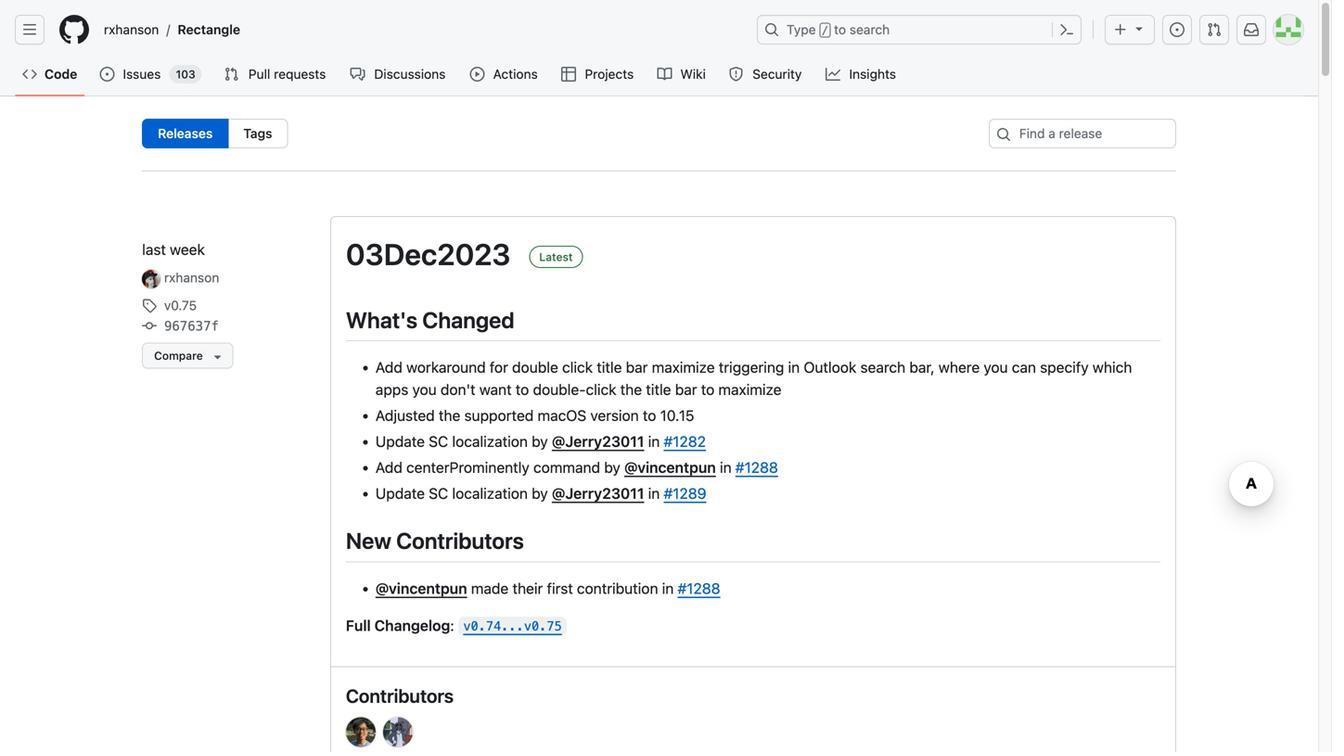 Task type: locate. For each thing, give the bounding box(es) containing it.
apps
[[376, 381, 408, 399]]

/ right type on the top of the page
[[822, 24, 828, 37]]

1 vertical spatial @vincentpun link
[[376, 580, 467, 597]]

maximize up 10.15
[[652, 359, 715, 376]]

localization down supported on the left bottom of the page
[[452, 433, 528, 451]]

1 horizontal spatial @vincentpun link
[[624, 459, 716, 477]]

1 horizontal spatial issue opened image
[[1170, 22, 1185, 37]]

issue opened image left git pull request icon
[[1170, 22, 1185, 37]]

bar
[[626, 359, 648, 376], [675, 381, 697, 399]]

0 vertical spatial rxhanson link
[[96, 15, 166, 45]]

@jerry23011
[[552, 433, 644, 451], [552, 485, 644, 502]]

update
[[376, 433, 425, 451], [376, 485, 425, 502]]

0 horizontal spatial rxhanson
[[104, 22, 159, 37]]

centerprominently
[[406, 459, 529, 477]]

0 vertical spatial bar
[[626, 359, 648, 376]]

shield image
[[729, 67, 744, 82]]

to right type on the top of the page
[[834, 22, 846, 37]]

to left 10.15
[[643, 407, 656, 425]]

0 vertical spatial @vincentpun
[[624, 459, 716, 477]]

add
[[376, 359, 402, 376], [376, 459, 402, 477]]

can
[[1012, 359, 1036, 376]]

1 vertical spatial issue opened image
[[100, 67, 114, 82]]

add workaround for double click title bar maximize triggering in outlook search bar, where you can specify which apps you don't want to double-click the title bar to maximize adjusted the supported macos version to 10.15 update sc localization by @jerry23011 in #1282 add centerprominently command by @vincentpun in #1288 update sc localization by @jerry23011 in #1289
[[376, 359, 1132, 502]]

in
[[788, 359, 800, 376], [648, 433, 660, 451], [720, 459, 732, 477], [648, 485, 660, 502], [662, 580, 674, 597]]

discussions
[[374, 66, 446, 82]]

click up double- on the bottom left of page
[[562, 359, 593, 376]]

rxhanson for rxhanson / rectangle
[[104, 22, 159, 37]]

git pull request image
[[1207, 22, 1222, 37]]

latest link
[[529, 246, 583, 268]]

issues
[[123, 66, 161, 82]]

add up apps
[[376, 359, 402, 376]]

by right command
[[604, 459, 620, 477]]

@vincentpun link down '#1282' on the bottom of the page
[[624, 459, 716, 477]]

insights link
[[818, 60, 905, 88]]

issue opened image for git pull request image
[[100, 67, 114, 82]]

actions
[[493, 66, 538, 82]]

0 horizontal spatial the
[[439, 407, 460, 425]]

where
[[939, 359, 980, 376]]

click
[[562, 359, 593, 376], [586, 381, 616, 399]]

0 horizontal spatial #1288
[[678, 580, 720, 597]]

issue opened image left issues
[[100, 67, 114, 82]]

code link
[[15, 60, 85, 88]]

@jerry23011 link down command
[[552, 485, 644, 502]]

macos
[[538, 407, 586, 425]]

by
[[532, 433, 548, 451], [604, 459, 620, 477], [532, 485, 548, 502]]

type
[[787, 22, 816, 37]]

sc
[[429, 433, 448, 451], [429, 485, 448, 502]]

command
[[533, 459, 600, 477]]

0 vertical spatial issue opened image
[[1170, 22, 1185, 37]]

0 vertical spatial @vincentpun link
[[624, 459, 716, 477]]

search
[[850, 22, 890, 37], [860, 359, 906, 376]]

search up insights
[[850, 22, 890, 37]]

search inside add workaround for double click title bar maximize triggering in outlook search bar, where you can specify which apps you don't want to double-click the title bar to maximize adjusted the supported macos version to 10.15 update sc localization by @jerry23011 in #1282 add centerprominently command by @vincentpun in #1288 update sc localization by @jerry23011 in #1289
[[860, 359, 906, 376]]

1 horizontal spatial @vincentpun
[[624, 459, 716, 477]]

sc down centerprominently
[[429, 485, 448, 502]]

/ inside type / to search
[[822, 24, 828, 37]]

new contributors
[[346, 528, 524, 554]]

title
[[597, 359, 622, 376], [646, 381, 671, 399]]

@jerry23011 down command
[[552, 485, 644, 502]]

title up 10.15
[[646, 381, 671, 399]]

0 vertical spatial @jerry23011 link
[[552, 433, 644, 451]]

last week
[[142, 241, 205, 258]]

1 vertical spatial click
[[586, 381, 616, 399]]

0 vertical spatial rxhanson
[[104, 22, 159, 37]]

1 vertical spatial @jerry23011 link
[[552, 485, 644, 502]]

by down macos
[[532, 433, 548, 451]]

localization down centerprominently
[[452, 485, 528, 502]]

you left can
[[984, 359, 1008, 376]]

@vincentpun link
[[624, 459, 716, 477], [376, 580, 467, 597]]

list containing rxhanson / rectangle
[[96, 15, 746, 45]]

the down don't
[[439, 407, 460, 425]]

1 sc from the top
[[429, 433, 448, 451]]

@vincentpun
[[624, 459, 716, 477], [376, 580, 467, 597]]

update down adjusted
[[376, 433, 425, 451]]

wiki link
[[650, 60, 714, 88]]

1 horizontal spatial /
[[822, 24, 828, 37]]

rxhanson link down "week"
[[164, 270, 219, 285]]

you
[[984, 359, 1008, 376], [412, 381, 437, 399]]

comment discussion image
[[350, 67, 365, 82]]

localization
[[452, 433, 528, 451], [452, 485, 528, 502]]

contributors up @jerry23011 icon
[[346, 685, 454, 707]]

1 vertical spatial localization
[[452, 485, 528, 502]]

contributors up made
[[396, 528, 524, 554]]

1 horizontal spatial you
[[984, 359, 1008, 376]]

1 vertical spatial bar
[[675, 381, 697, 399]]

#1288 link
[[735, 459, 778, 477], [678, 580, 720, 597]]

1 horizontal spatial the
[[620, 381, 642, 399]]

1 vertical spatial contributors
[[346, 685, 454, 707]]

to down double
[[516, 381, 529, 399]]

/ inside rxhanson / rectangle
[[166, 22, 170, 37]]

latest
[[539, 250, 573, 263]]

update up new
[[376, 485, 425, 502]]

title up version
[[597, 359, 622, 376]]

0 vertical spatial you
[[984, 359, 1008, 376]]

1 @jerry23011 from the top
[[552, 433, 644, 451]]

967637f link
[[142, 318, 219, 334]]

0 horizontal spatial you
[[412, 381, 437, 399]]

1 vertical spatial rxhanson link
[[164, 270, 219, 285]]

0 horizontal spatial maximize
[[652, 359, 715, 376]]

/
[[166, 22, 170, 37], [822, 24, 828, 37]]

rxhanson inside rxhanson / rectangle
[[104, 22, 159, 37]]

@jerry23011 down version
[[552, 433, 644, 451]]

1 localization from the top
[[452, 433, 528, 451]]

full
[[346, 617, 371, 634]]

2 add from the top
[[376, 459, 402, 477]]

0 vertical spatial the
[[620, 381, 642, 399]]

contributors
[[396, 528, 524, 554], [346, 685, 454, 707]]

changelog
[[374, 617, 450, 634]]

1 horizontal spatial #1288
[[735, 459, 778, 477]]

click up version
[[586, 381, 616, 399]]

1 horizontal spatial title
[[646, 381, 671, 399]]

1 vertical spatial #1288
[[678, 580, 720, 597]]

tag image
[[142, 298, 157, 313]]

issue opened image
[[1170, 22, 1185, 37], [100, 67, 114, 82]]

0 vertical spatial @jerry23011
[[552, 433, 644, 451]]

v0.75
[[164, 298, 197, 313]]

specify
[[1040, 359, 1089, 376]]

1 horizontal spatial rxhanson
[[164, 270, 219, 285]]

#1289
[[664, 485, 706, 502]]

967637f
[[164, 318, 219, 334]]

@vincentpun link up changelog
[[376, 580, 467, 597]]

what's
[[346, 307, 418, 333]]

@jerry23011 link
[[552, 433, 644, 451], [552, 485, 644, 502]]

1 vertical spatial @jerry23011
[[552, 485, 644, 502]]

you down workaround
[[412, 381, 437, 399]]

0 horizontal spatial bar
[[626, 359, 648, 376]]

week
[[170, 241, 205, 258]]

1 @jerry23011 link from the top
[[552, 433, 644, 451]]

@vincentpun made their first contribution in #1288
[[376, 580, 720, 597]]

/ for rxhanson
[[166, 22, 170, 37]]

releases
[[158, 126, 213, 141]]

1 horizontal spatial #1288 link
[[735, 459, 778, 477]]

#1289 link
[[664, 485, 706, 502]]

1 vertical spatial by
[[604, 459, 620, 477]]

rxhanson down "week"
[[164, 270, 219, 285]]

1 vertical spatial rxhanson
[[164, 270, 219, 285]]

pull
[[248, 66, 270, 82]]

0 vertical spatial #1288 link
[[735, 459, 778, 477]]

/ for type
[[822, 24, 828, 37]]

sc up centerprominently
[[429, 433, 448, 451]]

03dec2023 link
[[346, 237, 511, 272]]

@vincentpun down '#1282' on the bottom of the page
[[624, 459, 716, 477]]

#1288
[[735, 459, 778, 477], [678, 580, 720, 597]]

search left bar,
[[860, 359, 906, 376]]

insights
[[849, 66, 896, 82]]

rxhanson link up issues
[[96, 15, 166, 45]]

bar up 10.15
[[675, 381, 697, 399]]

rxhanson up issues
[[104, 22, 159, 37]]

the up version
[[620, 381, 642, 399]]

1 horizontal spatial bar
[[675, 381, 697, 399]]

releases and tags element
[[142, 119, 981, 148]]

1 vertical spatial maximize
[[718, 381, 781, 399]]

0 vertical spatial title
[[597, 359, 622, 376]]

1 vertical spatial you
[[412, 381, 437, 399]]

/ left rectangle
[[166, 22, 170, 37]]

maximize down triggering
[[718, 381, 781, 399]]

new
[[346, 528, 391, 554]]

#1288 inside add workaround for double click title bar maximize triggering in outlook search bar, where you can specify which apps you don't want to double-click the title bar to maximize adjusted the supported macos version to 10.15 update sc localization by @jerry23011 in #1282 add centerprominently command by @vincentpun in #1288 update sc localization by @jerry23011 in #1289
[[735, 459, 778, 477]]

1 vertical spatial update
[[376, 485, 425, 502]]

by down command
[[532, 485, 548, 502]]

Find a release search field
[[989, 119, 1176, 148]]

0 horizontal spatial /
[[166, 22, 170, 37]]

0 vertical spatial localization
[[452, 433, 528, 451]]

tags link
[[228, 119, 288, 148]]

@vincentpun up changelog
[[376, 580, 467, 597]]

table image
[[561, 67, 576, 82]]

homepage image
[[59, 15, 89, 45]]

0 horizontal spatial @vincentpun link
[[376, 580, 467, 597]]

1 vertical spatial search
[[860, 359, 906, 376]]

0 vertical spatial #1288
[[735, 459, 778, 477]]

0 vertical spatial sc
[[429, 433, 448, 451]]

contribution
[[577, 580, 658, 597]]

2 sc from the top
[[429, 485, 448, 502]]

0 vertical spatial add
[[376, 359, 402, 376]]

list
[[96, 15, 746, 45]]

2 @jerry23011 link from the top
[[552, 485, 644, 502]]

:
[[450, 617, 454, 634]]

issue opened image for git pull request icon
[[1170, 22, 1185, 37]]

first
[[547, 580, 573, 597]]

to up '#1282' on the bottom of the page
[[701, 381, 714, 399]]

#1282
[[664, 433, 706, 451]]

what's changed
[[346, 307, 514, 333]]

to
[[834, 22, 846, 37], [516, 381, 529, 399], [701, 381, 714, 399], [643, 407, 656, 425]]

0 horizontal spatial #1288 link
[[678, 580, 720, 597]]

1 vertical spatial sc
[[429, 485, 448, 502]]

compare button
[[142, 343, 233, 369]]

1 vertical spatial @vincentpun
[[376, 580, 467, 597]]

1 horizontal spatial maximize
[[718, 381, 781, 399]]

0 horizontal spatial issue opened image
[[100, 67, 114, 82]]

graph image
[[825, 67, 840, 82]]

supported
[[464, 407, 534, 425]]

add down adjusted
[[376, 459, 402, 477]]

rxhanson for rxhanson
[[164, 270, 219, 285]]

0 vertical spatial update
[[376, 433, 425, 451]]

version
[[590, 407, 639, 425]]

1 vertical spatial add
[[376, 459, 402, 477]]

tags
[[243, 126, 272, 141]]

releases link
[[142, 119, 228, 148]]

bar up version
[[626, 359, 648, 376]]

actions link
[[462, 60, 546, 88]]

notifications image
[[1244, 22, 1259, 37]]

@jerry23011 link down version
[[552, 433, 644, 451]]



Task type: vqa. For each thing, say whether or not it's contained in the screenshot.
the bottom issue opened "image"
yes



Task type: describe. For each thing, give the bounding box(es) containing it.
pull requests
[[248, 66, 326, 82]]

0 vertical spatial maximize
[[652, 359, 715, 376]]

0 vertical spatial search
[[850, 22, 890, 37]]

rxhanson / rectangle
[[104, 22, 240, 37]]

compare
[[154, 349, 203, 362]]

security link
[[721, 60, 811, 88]]

for
[[490, 359, 508, 376]]

workaround
[[406, 359, 486, 376]]

rectangle
[[178, 22, 240, 37]]

1 add from the top
[[376, 359, 402, 376]]

@jerry23011 link for #1289
[[552, 485, 644, 502]]

2 localization from the top
[[452, 485, 528, 502]]

book image
[[657, 67, 672, 82]]

code
[[45, 66, 77, 82]]

0 vertical spatial contributors
[[396, 528, 524, 554]]

1 vertical spatial the
[[439, 407, 460, 425]]

1 update from the top
[[376, 433, 425, 451]]

103
[[176, 68, 195, 81]]

pull requests link
[[217, 60, 335, 88]]

triggering
[[719, 359, 784, 376]]

@rxhanson image
[[142, 270, 161, 288]]

type / to search
[[787, 22, 890, 37]]

security
[[752, 66, 802, 82]]

projects
[[585, 66, 634, 82]]

requests
[[274, 66, 326, 82]]

changed
[[422, 307, 514, 333]]

search image
[[996, 127, 1011, 142]]

triangle down image
[[210, 349, 225, 364]]

#1282 link
[[664, 433, 706, 451]]

@jerry23011 image
[[383, 717, 413, 747]]

git pull request image
[[224, 67, 239, 82]]

0 horizontal spatial title
[[597, 359, 622, 376]]

code image
[[22, 67, 37, 82]]

bar,
[[909, 359, 935, 376]]

2 @jerry23011 from the top
[[552, 485, 644, 502]]

10.15
[[660, 407, 694, 425]]

outlook
[[804, 359, 856, 376]]

adjusted
[[376, 407, 435, 425]]

rectangle link
[[170, 15, 248, 45]]

command palette image
[[1059, 22, 1074, 37]]

play image
[[470, 67, 484, 82]]

double
[[512, 359, 558, 376]]

commit image
[[142, 318, 157, 333]]

@vincentpun inside add workaround for double click title bar maximize triggering in outlook search bar, where you can specify which apps you don't want to double-click the title bar to maximize adjusted the supported macos version to 10.15 update sc localization by @jerry23011 in #1282 add centerprominently command by @vincentpun in #1288 update sc localization by @jerry23011 in #1289
[[624, 459, 716, 477]]

their
[[512, 580, 543, 597]]

full changelog : v0.74...v0.75
[[346, 617, 562, 634]]

triangle down image
[[1132, 21, 1147, 36]]

don't
[[441, 381, 475, 399]]

want
[[479, 381, 512, 399]]

double-
[[533, 381, 586, 399]]

v0.75 link
[[142, 296, 197, 315]]

discussions link
[[343, 60, 455, 88]]

1 vertical spatial title
[[646, 381, 671, 399]]

plus image
[[1113, 22, 1128, 37]]

@vincentpun image
[[346, 717, 376, 747]]

projects link
[[554, 60, 642, 88]]

2 vertical spatial by
[[532, 485, 548, 502]]

@jerry23011 link for #1282
[[552, 433, 644, 451]]

0 horizontal spatial @vincentpun
[[376, 580, 467, 597]]

last
[[142, 241, 166, 258]]

1 vertical spatial #1288 link
[[678, 580, 720, 597]]

2 update from the top
[[376, 485, 425, 502]]

which
[[1093, 359, 1132, 376]]

wiki
[[680, 66, 706, 82]]

v0.74...v0.75 link
[[458, 617, 567, 636]]

made
[[471, 580, 509, 597]]

v0.74...v0.75
[[463, 620, 562, 634]]

03dec2023
[[346, 237, 511, 272]]

0 vertical spatial by
[[532, 433, 548, 451]]

0 vertical spatial click
[[562, 359, 593, 376]]



